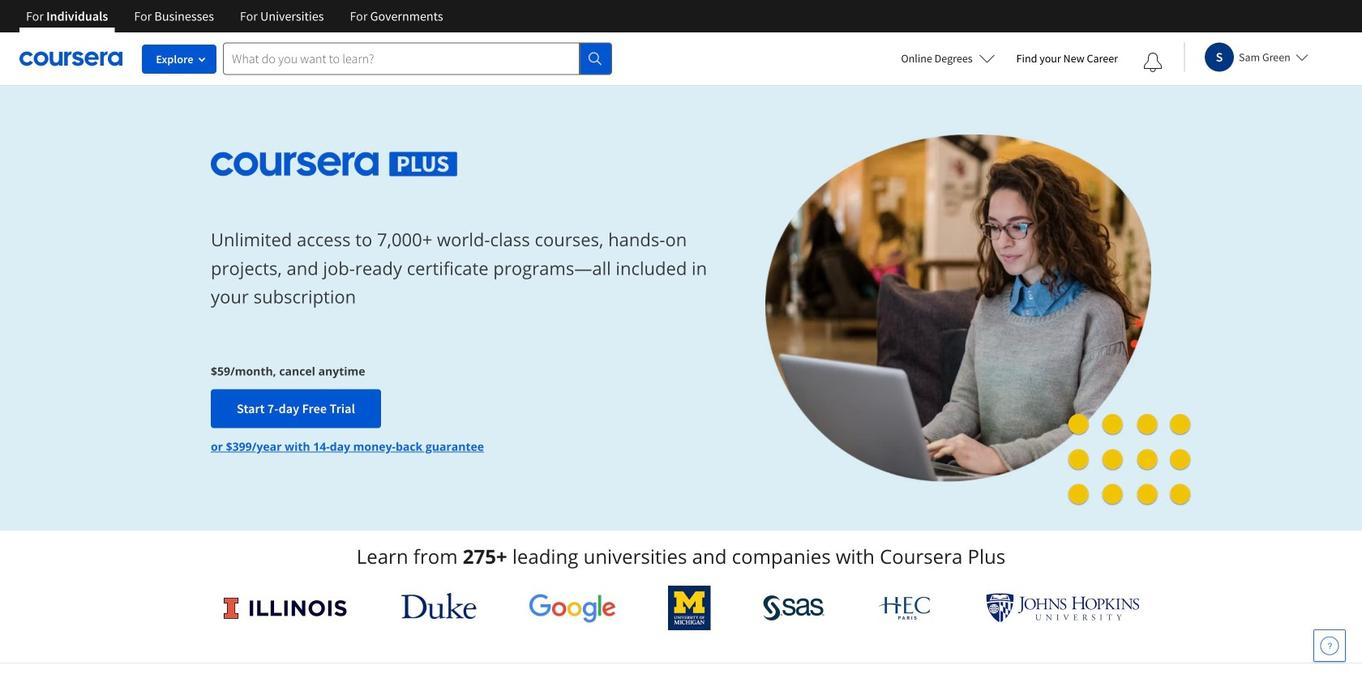 Task type: describe. For each thing, give the bounding box(es) containing it.
banner navigation
[[13, 0, 456, 32]]

google image
[[529, 593, 616, 623]]

help center image
[[1320, 636, 1339, 656]]

What do you want to learn? text field
[[223, 43, 580, 75]]

coursera plus image
[[211, 152, 458, 177]]

university of illinois at urbana-champaign image
[[222, 595, 349, 621]]

sas image
[[763, 595, 825, 621]]

hec paris image
[[877, 592, 934, 625]]



Task type: locate. For each thing, give the bounding box(es) containing it.
coursera image
[[19, 46, 122, 72]]

duke university image
[[401, 593, 476, 619]]

johns hopkins university image
[[986, 593, 1140, 623]]

university of michigan image
[[668, 586, 711, 631]]

None search field
[[223, 43, 612, 75]]



Task type: vqa. For each thing, say whether or not it's contained in the screenshot.
Johns Hopkins University image on the bottom of the page
yes



